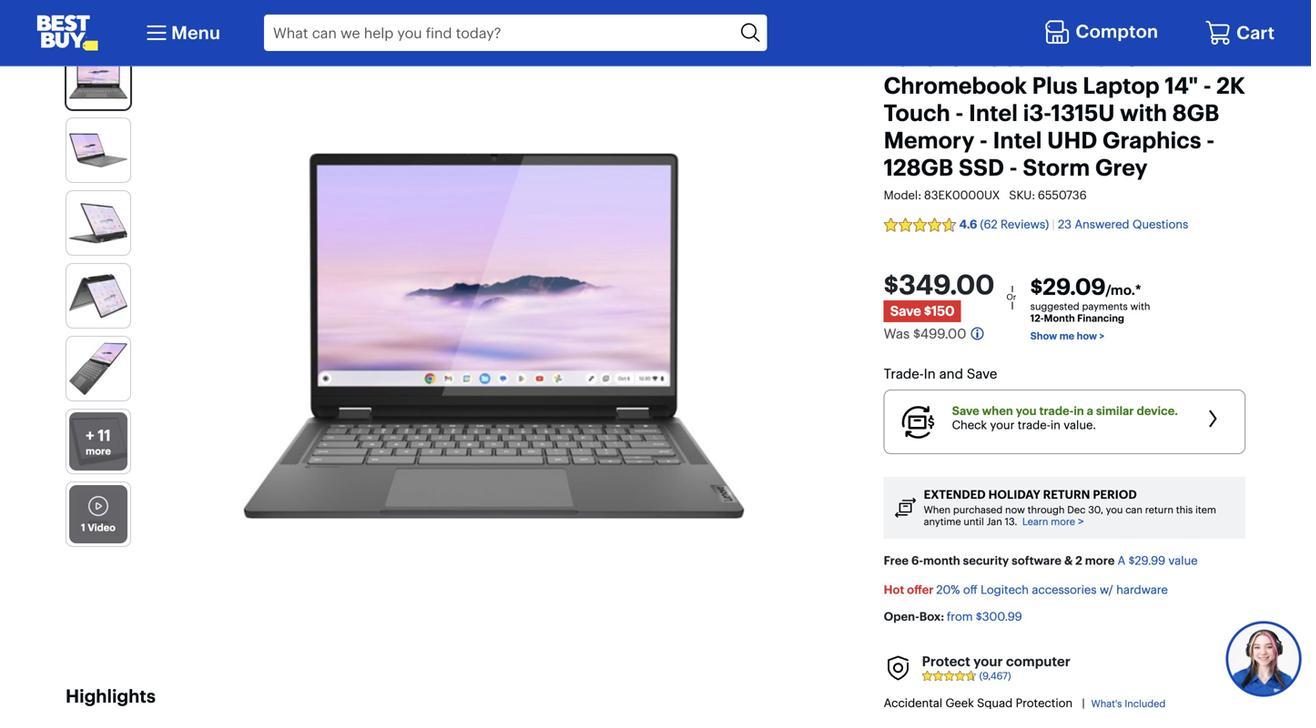Task type: vqa. For each thing, say whether or not it's contained in the screenshot.
"1 Video" 'button'
yes



Task type: describe. For each thing, give the bounding box(es) containing it.
1 horizontal spatial in
[[1074, 404, 1084, 418]]

2
[[1076, 553, 1082, 568]]

protect your computer
[[922, 653, 1071, 670]]

financing
[[1077, 312, 1124, 325]]

in
[[924, 365, 936, 382]]

$ inside $ 29.09 /mo. * suggested payments with 12-month financing show me how >
[[1030, 273, 1043, 301]]

logitech
[[981, 583, 1029, 597]]

you inside when purchased now through dec 30, you can return this item anytime until jan 13.
[[1106, 503, 1123, 516]]

trade- right the when
[[1018, 418, 1051, 432]]

uhd
[[1047, 126, 1097, 155]]

box:
[[919, 610, 944, 624]]

value.
[[1064, 418, 1096, 432]]

/mo.
[[1106, 282, 1135, 298]]

29.09
[[1043, 273, 1106, 301]]

accessories
[[1032, 583, 1097, 597]]

- right memory
[[980, 126, 988, 155]]

5i
[[1125, 44, 1145, 73]]

29.99
[[1135, 553, 1165, 568]]

$150
[[924, 303, 955, 319]]

alt view zoom 4. lenovo - ideapad flex 5i chromebook plus laptop 14" - 2k touch - intel i3-1315u with 8gb memory - intel uhd graphics - 128gb ssd - storm grey. image
[[69, 417, 127, 466]]

open-
[[884, 610, 919, 624]]

your inside "save when you trade-in a similar device. check your trade-in value."
[[990, 418, 1015, 432]]

a
[[1118, 553, 1126, 568]]

- right graphics on the right top of page
[[1207, 126, 1215, 155]]

save $150
[[890, 303, 955, 319]]

trade-in and save
[[884, 365, 997, 382]]

answered
[[1075, 217, 1129, 232]]

23
[[1058, 217, 1072, 232]]

when purchased now through dec 30, you can return this item anytime until jan 13.
[[924, 503, 1216, 528]]

until
[[964, 515, 984, 528]]

security
[[963, 553, 1009, 568]]

through
[[1028, 503, 1065, 516]]

left zoom. lenovo - ideapad flex 5i chromebook plus laptop 14" - 2k touch - intel i3-1315u with 8gb memory - intel uhd graphics - 128gb ssd - storm grey. image
[[69, 203, 127, 243]]

offer
[[907, 583, 934, 597]]

best buy help human beacon image
[[1225, 621, 1302, 698]]

learn
[[1022, 515, 1048, 528]]

model
[[884, 188, 918, 203]]

+ 11 more
[[86, 426, 111, 457]]

graphics
[[1103, 126, 1201, 155]]

value
[[1169, 553, 1198, 568]]

extended holiday return period
[[924, 487, 1137, 502]]

angle zoom. lenovo - ideapad flex 5i chromebook plus laptop 14" - 2k touch - intel i3-1315u with 8gb memory - intel uhd graphics - 128gb ssd - storm grey. image
[[69, 133, 127, 167]]

period
[[1093, 487, 1137, 502]]

extended holiday return period heading
[[924, 487, 1235, 502]]

return
[[1145, 503, 1174, 516]]

4.6 (62 reviews)
[[959, 217, 1049, 232]]

(9,467) link
[[922, 670, 1011, 682]]

questions
[[1133, 217, 1188, 232]]

trade- left a
[[1039, 404, 1074, 418]]

off
[[963, 583, 978, 597]]

was $499.00
[[884, 325, 966, 342]]

cart icon image
[[1205, 19, 1232, 46]]

- right lenovo
[[968, 44, 977, 73]]

ssd
[[959, 154, 1004, 182]]

show
[[1030, 330, 1057, 343]]

menu button
[[142, 18, 220, 47]]

1 video button
[[66, 483, 130, 546]]

you inside "save when you trade-in a similar device. check your trade-in value."
[[1016, 404, 1037, 418]]

suggested
[[1030, 300, 1080, 313]]

2k
[[1217, 72, 1245, 100]]

touch
[[884, 99, 950, 127]]

intel left i3-
[[969, 99, 1018, 127]]

11
[[98, 426, 111, 445]]

how
[[1077, 330, 1097, 343]]

˃
[[1078, 515, 1084, 528]]

lenovo ideapad flex 5i 360 video video 0 minutes 18 seconds image
[[69, 493, 127, 536]]

with inside $ 29.09 /mo. * suggested payments with 12-month financing show me how >
[[1130, 300, 1150, 313]]

trade-
[[884, 365, 924, 382]]

item
[[1196, 503, 1216, 516]]

i3-
[[1023, 99, 1051, 127]]

intel left 'uhd'
[[993, 126, 1042, 155]]

chromebook
[[884, 72, 1027, 100]]

grey
[[1095, 154, 1148, 182]]

bestbuy.com image
[[36, 15, 98, 51]]

alt view zoom 3. lenovo - ideapad flex 5i chromebook plus laptop 14" - 2k touch - intel i3-1315u with 8gb memory - intel uhd graphics - 128gb ssd - storm grey. image
[[69, 343, 127, 395]]

compton
[[1076, 20, 1158, 42]]

free 6-month security software & 2 more a $ 29.99 value
[[884, 553, 1198, 568]]

was
[[884, 325, 910, 342]]

w/
[[1100, 583, 1113, 597]]

2 horizontal spatial more
[[1085, 553, 1115, 568]]

device.
[[1137, 404, 1178, 418]]

month
[[923, 553, 960, 568]]

save when you trade-in a similar device. check your trade-in value.
[[952, 404, 1178, 432]]

1
[[81, 521, 85, 534]]

12-
[[1030, 312, 1044, 325]]

protect
[[922, 653, 970, 670]]

highlights
[[66, 685, 156, 708]]

6-
[[911, 553, 923, 568]]

can
[[1126, 503, 1143, 516]]

1 vertical spatial your
[[973, 653, 1003, 670]]



Task type: locate. For each thing, give the bounding box(es) containing it.
intel
[[969, 99, 1018, 127], [993, 126, 1042, 155]]

0 vertical spatial save
[[890, 303, 921, 319]]

lenovo - ideapad flex 5i chromebook plus laptop 14" - 2k touch - intel i3-1315u with 8gb memory - intel uhd graphics - 128gb ssd - storm grey model : 83ek0000ux sku : 6550736
[[884, 44, 1245, 203]]

a
[[1087, 404, 1093, 418]]

storm
[[1023, 154, 1090, 182]]

0 horizontal spatial $
[[1030, 273, 1043, 301]]

more left ˃ at right
[[1051, 515, 1075, 528]]

1 vertical spatial with
[[1130, 300, 1150, 313]]

hardware
[[1116, 583, 1168, 597]]

23 answered questions
[[1058, 217, 1188, 232]]

2 : from the left
[[1032, 188, 1035, 203]]

more right 2
[[1085, 553, 1115, 568]]

more
[[86, 445, 111, 457], [1051, 515, 1075, 528], [1085, 553, 1115, 568]]

now
[[1005, 503, 1025, 516]]

- left 2k
[[1203, 72, 1212, 100]]

- up sku
[[1009, 154, 1018, 182]]

your right check
[[990, 418, 1015, 432]]

your right the protect in the right of the page
[[973, 653, 1003, 670]]

similar
[[1096, 404, 1134, 418]]

0 horizontal spatial front zoom. lenovo - ideapad flex 5i chromebook plus laptop 14" - 2k touch - intel i3-1315u with 8gb memory - intel uhd graphics - 128gb ssd - storm grey. image
[[69, 56, 127, 99]]

save left the when
[[952, 404, 979, 418]]

1 horizontal spatial $
[[1129, 553, 1135, 568]]

laptop
[[1083, 72, 1160, 100]]

from $300.99
[[947, 610, 1022, 624]]

with left 8gb
[[1120, 99, 1167, 127]]

>
[[1099, 330, 1104, 343]]

in left value.
[[1051, 418, 1061, 432]]

menu
[[171, 21, 220, 44]]

with down *
[[1130, 300, 1150, 313]]

save up was
[[890, 303, 921, 319]]

with inside lenovo - ideapad flex 5i chromebook plus laptop 14" - 2k touch - intel i3-1315u with 8gb memory - intel uhd graphics - 128gb ssd - storm grey model : 83ek0000ux sku : 6550736
[[1120, 99, 1167, 127]]

video
[[88, 521, 116, 534]]

in
[[1074, 404, 1084, 418], [1051, 418, 1061, 432]]

*
[[1135, 282, 1141, 298]]

save for $150
[[890, 303, 921, 319]]

anytime
[[924, 515, 961, 528]]

memory
[[884, 126, 975, 155]]

8gb
[[1172, 99, 1219, 127]]

0 horizontal spatial more
[[86, 445, 111, 457]]

20%
[[936, 583, 960, 597]]

extended
[[924, 487, 986, 502]]

0 vertical spatial with
[[1120, 99, 1167, 127]]

in left a
[[1074, 404, 1084, 418]]

reviews)
[[1001, 217, 1049, 232]]

0 vertical spatial your
[[990, 418, 1015, 432]]

23 answered questions link
[[1058, 217, 1188, 232]]

: down 128gb
[[918, 188, 921, 203]]

pricing information info image
[[971, 327, 984, 340]]

month
[[1044, 312, 1075, 325]]

$ right a
[[1129, 553, 1135, 568]]

front zoom. lenovo - ideapad flex 5i chromebook plus laptop 14" - 2k touch - intel i3-1315u with 8gb memory - intel uhd graphics - 128gb ssd - storm grey. image
[[69, 56, 127, 99], [243, 153, 744, 519]]

0 vertical spatial $
[[1030, 273, 1043, 301]]

computer
[[1006, 653, 1071, 670]]

6550736
[[1038, 188, 1087, 203]]

1 horizontal spatial more
[[1051, 515, 1075, 528]]

check
[[952, 418, 987, 432]]

0 horizontal spatial :
[[918, 188, 921, 203]]

1 horizontal spatial you
[[1106, 503, 1123, 516]]

lenovo
[[884, 44, 963, 73]]

1 vertical spatial front zoom. lenovo - ideapad flex 5i chromebook plus laptop 14" - 2k touch - intel i3-1315u with 8gb memory - intel uhd graphics - 128gb ssd - storm grey. image
[[243, 153, 744, 519]]

83ek0000ux
[[924, 188, 1000, 203]]

return
[[1043, 487, 1090, 502]]

save right and
[[967, 365, 997, 382]]

1 vertical spatial you
[[1106, 503, 1123, 516]]

holiday
[[988, 487, 1040, 502]]

free
[[884, 553, 909, 568]]

$
[[1030, 273, 1043, 301], [1129, 553, 1135, 568]]

purchased
[[953, 503, 1003, 516]]

1 horizontal spatial front zoom. lenovo - ideapad flex 5i chromebook plus laptop 14" - 2k touch - intel i3-1315u with 8gb memory - intel uhd graphics - 128gb ssd - storm grey. image
[[243, 153, 744, 519]]

0 horizontal spatial you
[[1016, 404, 1037, 418]]

$ right "or"
[[1030, 273, 1043, 301]]

$349.00
[[884, 267, 995, 301]]

and
[[939, 365, 963, 382]]

: left the 6550736
[[1032, 188, 1035, 203]]

1 : from the left
[[918, 188, 921, 203]]

1 vertical spatial $
[[1129, 553, 1135, 568]]

1 vertical spatial more
[[1051, 515, 1075, 528]]

128gb
[[884, 154, 953, 182]]

14"
[[1165, 72, 1198, 100]]

hot offer 20% off logitech accessories w/ hardware
[[884, 583, 1168, 597]]

0 vertical spatial you
[[1016, 404, 1037, 418]]

learn more ˃
[[1022, 515, 1084, 528]]

save
[[890, 303, 921, 319], [967, 365, 997, 382], [952, 404, 979, 418]]

1 vertical spatial save
[[967, 365, 997, 382]]

(62
[[980, 217, 998, 232]]

trade-
[[1039, 404, 1074, 418], [1018, 418, 1051, 432]]

0 vertical spatial front zoom. lenovo - ideapad flex 5i chromebook plus laptop 14" - 2k touch - intel i3-1315u with 8gb memory - intel uhd graphics - 128gb ssd - storm grey. image
[[69, 56, 127, 99]]

Type to search. Navigate forward to hear suggestions text field
[[264, 15, 735, 51]]

save for when
[[952, 404, 979, 418]]

more up 1 video button
[[86, 445, 111, 457]]

1315u
[[1051, 99, 1115, 127]]

4.6
[[959, 217, 977, 232]]

alt view zoom 1. lenovo - ideapad flex 5i chromebook plus laptop 14" - 2k touch - intel i3-1315u with 8gb memory - intel uhd graphics - 128gb ssd - storm grey. image
[[69, 274, 127, 318]]

cart
[[1236, 21, 1275, 44]]

2 vertical spatial save
[[952, 404, 979, 418]]

jan 13.
[[987, 515, 1017, 528]]

or
[[1007, 292, 1016, 302]]

dec 30,
[[1067, 503, 1103, 516]]

you down period
[[1106, 503, 1123, 516]]

1 video
[[81, 521, 116, 534]]

when
[[982, 404, 1013, 418]]

1 horizontal spatial :
[[1032, 188, 1035, 203]]

ideapad
[[982, 44, 1070, 73]]

you right the when
[[1016, 404, 1037, 418]]

0 horizontal spatial in
[[1051, 418, 1061, 432]]

plus
[[1032, 72, 1078, 100]]

(9,467)
[[979, 670, 1011, 682]]

open-box: from $300.99
[[884, 610, 1022, 624]]

save inside "save when you trade-in a similar device. check your trade-in value."
[[952, 404, 979, 418]]

0 vertical spatial more
[[86, 445, 111, 457]]

&
[[1064, 553, 1073, 568]]

- right touch
[[956, 99, 964, 127]]

2 vertical spatial more
[[1085, 553, 1115, 568]]

cart link
[[1205, 19, 1275, 46]]

flex
[[1075, 44, 1120, 73]]



